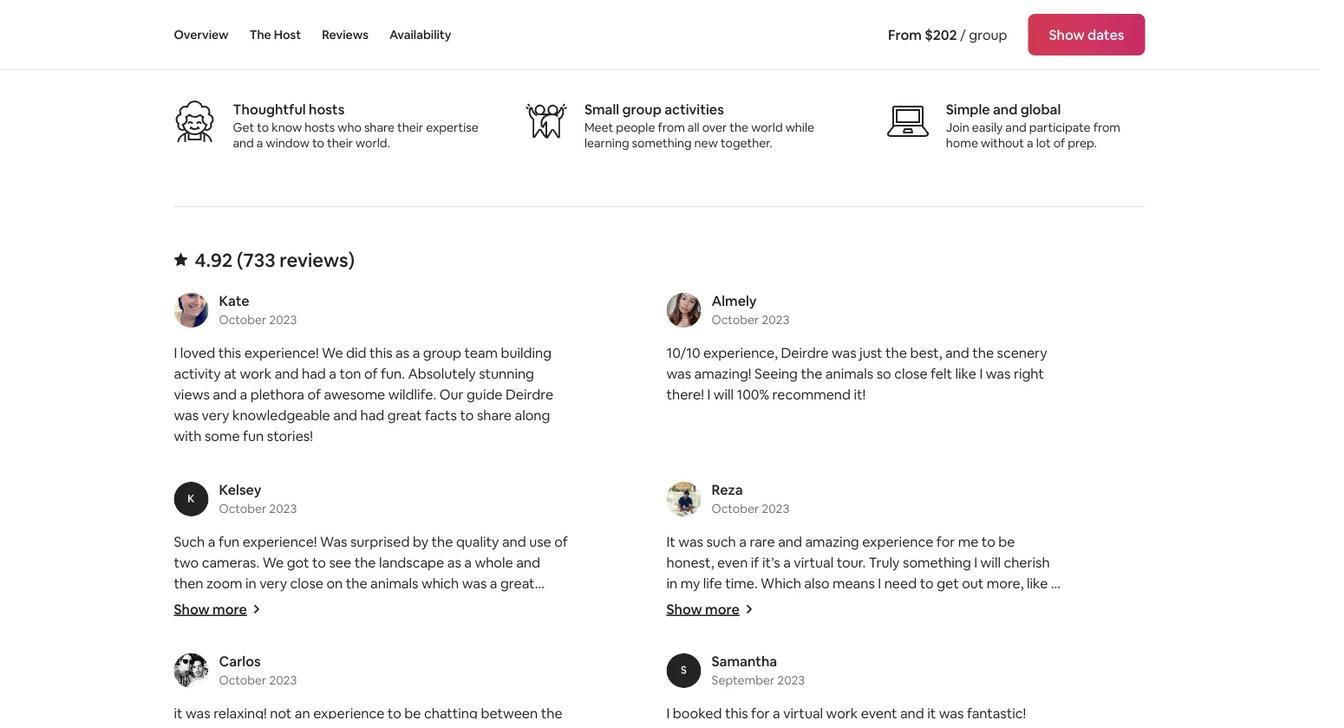 Task type: describe. For each thing, give the bounding box(es) containing it.
10/10 experience, deirdre was just the best, and the scenery was amazing! seeing the animals so close felt like i was right there! i will 100% recommend it!
[[667, 344, 1047, 404]]

and inside it was such a rare and amazing experience for me to be honest, even if it's a virtual tour. truly something i will cherish in my life time. which also means i need to get out more, like in this world. hopefully to visit deirdre soon to experience this first-hand!
[[778, 533, 802, 551]]

us
[[308, 596, 323, 614]]

team
[[464, 344, 498, 362]]

such a fun experience! was surprised by the quality and use of two cameras. we got to see the landscape as a whole and then zoom in very close on the animals which was a great combo. deirdre kept us entertained with animal myths, fun facts and overall knowledge! definitely recommend.
[[174, 533, 568, 634]]

two
[[174, 554, 199, 572]]

show dates
[[1049, 26, 1124, 43]]

kate october 2023
[[219, 292, 297, 328]]

means
[[833, 575, 875, 593]]

world
[[751, 120, 783, 136]]

october for kate
[[219, 313, 267, 328]]

need
[[884, 575, 917, 593]]

and inside "thoughtful hosts get to know hosts who share their expertise and a window to their world."
[[233, 136, 254, 151]]

use
[[529, 533, 551, 551]]

plethora
[[250, 386, 304, 404]]

2023 for reza
[[762, 502, 790, 517]]

september
[[712, 673, 775, 689]]

recommend.
[[422, 617, 504, 634]]

stories!
[[267, 428, 313, 445]]

4.92
[[195, 248, 233, 273]]

of inside such a fun experience! was surprised by the quality and use of two cameras. we got to see the landscape as a whole and then zoom in very close on the animals which was a great combo. deirdre kept us entertained with animal myths, fun facts and overall knowledge! definitely recommend.
[[554, 533, 568, 551]]

tour.
[[837, 554, 866, 572]]

great inside the i loved this experience! we did this as a group team building activity at work and had a ton of fun. absolutely stunning views and a plethora of awesome wildlife. our guide deirdre was very knowledgeable and had great facts to share along with some fun stories!
[[387, 407, 422, 425]]

samantha september 2023
[[712, 653, 805, 689]]

something inside it was such a rare and amazing experience for me to be honest, even if it's a virtual tour. truly something i will cherish in my life time. which also means i need to get out more, like in this world. hopefully to visit deirdre soon to experience this first-hand!
[[903, 554, 971, 572]]

and down the awesome
[[333, 407, 357, 425]]

carlos image
[[174, 654, 209, 689]]

to inside such a fun experience! was surprised by the quality and use of two cameras. we got to see the landscape as a whole and then zoom in very close on the animals which was a great combo. deirdre kept us entertained with animal myths, fun facts and overall knowledge! definitely recommend.
[[312, 554, 326, 572]]

the
[[249, 27, 271, 42]]

show more for my
[[667, 601, 740, 619]]

deirdre inside it was such a rare and amazing experience for me to be honest, even if it's a virtual tour. truly something i will cherish in my life time. which also means i need to get out more, like in this world. hopefully to visit deirdre soon to experience this first-hand!
[[845, 596, 893, 614]]

awesome
[[324, 386, 385, 404]]

to left be
[[982, 533, 995, 551]]

availability button
[[389, 0, 451, 69]]

facts inside such a fun experience! was surprised by the quality and use of two cameras. we got to see the landscape as a whole and then zoom in very close on the animals which was a great combo. deirdre kept us entertained with animal myths, fun facts and overall knowledge! definitely recommend.
[[174, 617, 206, 634]]

online
[[271, 33, 357, 69]]

0 vertical spatial had
[[302, 365, 326, 383]]

first-
[[667, 617, 697, 634]]

october for kelsey
[[219, 502, 267, 517]]

like inside 10/10 experience, deirdre was just the best, and the scenery was amazing! seeing the animals so close felt like i was right there! i will 100% recommend it!
[[955, 365, 977, 383]]

experiences
[[362, 33, 525, 69]]

group inside small group activities meet people from all over the world while learning something new together.
[[622, 101, 662, 118]]

expertise
[[426, 120, 479, 136]]

show more button for my
[[667, 601, 754, 619]]

truly
[[869, 554, 900, 572]]

more for in
[[213, 601, 247, 619]]

views
[[174, 386, 210, 404]]

the right by
[[431, 533, 453, 551]]

1 vertical spatial of
[[307, 386, 321, 404]]

facts inside the i loved this experience! we did this as a group team building activity at work and had a ton of fun. absolutely stunning views and a plethora of awesome wildlife. our guide deirdre was very knowledgeable and had great facts to share along with some fun stories!
[[425, 407, 457, 425]]

absolutely
[[408, 365, 476, 383]]

for
[[937, 533, 955, 551]]

the up recommend
[[801, 365, 822, 383]]

0 horizontal spatial experience
[[862, 533, 933, 551]]

a down work
[[240, 386, 247, 404]]

so
[[877, 365, 891, 383]]

me
[[958, 533, 979, 551]]

such
[[174, 533, 205, 551]]

the inside small group activities meet people from all over the world while learning something new together.
[[730, 120, 749, 136]]

i inside the i loved this experience! we did this as a group team building activity at work and had a ton of fun. absolutely stunning views and a plethora of awesome wildlife. our guide deirdre was very knowledgeable and had great facts to share along with some fun stories!
[[174, 344, 177, 362]]

close inside 10/10 experience, deirdre was just the best, and the scenery was amazing! seeing the animals so close felt like i was right there! i will 100% recommend it!
[[894, 365, 928, 383]]

loved
[[180, 344, 215, 362]]

window
[[266, 136, 309, 151]]

1 vertical spatial had
[[360, 407, 384, 425]]

2023 for kate
[[269, 313, 297, 328]]

reviews)
[[279, 248, 355, 273]]

it!
[[854, 386, 866, 404]]

hopefully
[[735, 596, 796, 614]]

availability
[[389, 27, 451, 42]]

people
[[616, 120, 655, 136]]

this up first-
[[667, 596, 690, 614]]

kelsey image
[[174, 483, 209, 517]]

from $202 / group
[[888, 26, 1007, 43]]

simple
[[946, 101, 990, 118]]

simple and global join easily and participate from home without a lot of prep.
[[946, 101, 1121, 151]]

and right easily
[[1005, 120, 1027, 136]]

who
[[338, 120, 362, 136]]

definitely
[[358, 617, 419, 634]]

experience! for and
[[244, 344, 319, 362]]

home
[[946, 136, 978, 151]]

then
[[174, 575, 203, 593]]

life
[[703, 575, 722, 593]]

even
[[717, 554, 748, 572]]

3 in from the left
[[1051, 575, 1062, 593]]

to right the "get"
[[257, 120, 269, 136]]

october for almely
[[712, 313, 759, 328]]

such
[[706, 533, 736, 551]]

dates
[[1088, 26, 1124, 43]]

it's
[[762, 554, 780, 572]]

join
[[946, 120, 969, 136]]

this down more,
[[1021, 596, 1044, 614]]

was left right
[[986, 365, 1011, 383]]

deirdre inside the i loved this experience! we did this as a group team building activity at work and had a ton of fun. absolutely stunning views and a plethora of awesome wildlife. our guide deirdre was very knowledgeable and had great facts to share along with some fun stories!
[[506, 386, 553, 404]]

a right such
[[208, 533, 215, 551]]

surprised
[[350, 533, 410, 551]]

1 vertical spatial hosts
[[305, 120, 335, 136]]

to inside the i loved this experience! we did this as a group team building activity at work and had a ton of fun. absolutely stunning views and a plethora of awesome wildlife. our guide deirdre was very knowledgeable and had great facts to share along with some fun stories!
[[460, 407, 474, 425]]

and down the at
[[213, 386, 237, 404]]

thoughtful
[[233, 101, 306, 118]]

from inside small group activities meet people from all over the world while learning something new together.
[[658, 120, 685, 136]]

animal
[[435, 596, 476, 614]]

see
[[329, 554, 351, 572]]

will inside 10/10 experience, deirdre was just the best, and the scenery was amazing! seeing the animals so close felt like i was right there! i will 100% recommend it!
[[714, 386, 734, 404]]

fun.
[[381, 365, 405, 383]]

close inside such a fun experience! was surprised by the quality and use of two cameras. we got to see the landscape as a whole and then zoom in very close on the animals which was a great combo. deirdre kept us entertained with animal myths, fun facts and overall knowledge! definitely recommend.
[[290, 575, 323, 593]]

got
[[287, 554, 309, 572]]

host
[[274, 27, 301, 42]]

the right see
[[354, 554, 376, 572]]

amazing
[[805, 533, 859, 551]]

get
[[937, 575, 959, 593]]

a down quality
[[464, 554, 472, 572]]

was inside such a fun experience! was surprised by the quality and use of two cameras. we got to see the landscape as a whole and then zoom in very close on the animals which was a great combo. deirdre kept us entertained with animal myths, fun facts and overall knowledge! definitely recommend.
[[462, 575, 487, 593]]

deirdre inside such a fun experience! was surprised by the quality and use of two cameras. we got to see the landscape as a whole and then zoom in very close on the animals which was a great combo. deirdre kept us entertained with animal myths, fun facts and overall knowledge! definitely recommend.
[[225, 596, 273, 614]]

i right there!
[[707, 386, 711, 404]]

show for it was such a rare and amazing experience for me to be honest, even if it's a virtual tour. truly something i will cherish in my life time. which also means i need to get out more, like in this world. hopefully to visit deirdre soon to experience this first-hand!
[[667, 601, 702, 619]]

from
[[888, 26, 922, 43]]

global
[[1021, 101, 1061, 118]]

some
[[205, 428, 240, 445]]

i up the out on the bottom right of the page
[[974, 554, 978, 572]]

kept
[[276, 596, 305, 614]]

building
[[501, 344, 552, 362]]

with inside such a fun experience! was surprised by the quality and use of two cameras. we got to see the landscape as a whole and then zoom in very close on the animals which was a great combo. deirdre kept us entertained with animal myths, fun facts and overall knowledge! definitely recommend.
[[404, 596, 432, 614]]

airbnb
[[174, 33, 265, 69]]

something inside small group activities meet people from all over the world while learning something new together.
[[632, 136, 692, 151]]

which
[[421, 575, 459, 593]]

to left the get
[[920, 575, 934, 593]]

a up absolutely
[[413, 344, 420, 362]]

2023 for kelsey
[[269, 502, 297, 517]]

a inside simple and global join easily and participate from home without a lot of prep.
[[1027, 136, 1033, 151]]

virtual
[[794, 554, 834, 572]]

knowledge!
[[281, 617, 355, 634]]

kelsey october 2023
[[219, 481, 297, 517]]

it was such a rare and amazing experience for me to be honest, even if it's a virtual tour. truly something i will cherish in my life time. which also means i need to get out more, like in this world. hopefully to visit deirdre soon to experience this first-hand!
[[667, 533, 1062, 634]]

thoughtful hosts get to know hosts who share their expertise and a window to their world.
[[233, 101, 479, 151]]

felt
[[931, 365, 952, 383]]

a right it's
[[783, 554, 791, 572]]

the up "so"
[[886, 344, 907, 362]]

was
[[320, 533, 347, 551]]

soon
[[896, 596, 927, 614]]

combo.
[[174, 596, 222, 614]]

with inside the i loved this experience! we did this as a group team building activity at work and had a ton of fun. absolutely stunning views and a plethora of awesome wildlife. our guide deirdre was very knowledgeable and had great facts to share along with some fun stories!
[[174, 428, 202, 445]]

whole
[[475, 554, 513, 572]]

2023 for carlos
[[269, 673, 297, 689]]



Task type: vqa. For each thing, say whether or not it's contained in the screenshot.
and in the 10/10 Experience, Deirdre Was Just The Best, And The Scenery Was Amazing! Seeing The Animals So Close Felt Like I Was Right There! I Will 100% Recommend It!
yes



Task type: locate. For each thing, give the bounding box(es) containing it.
0 vertical spatial animals
[[826, 365, 873, 383]]

at
[[224, 365, 237, 383]]

0 horizontal spatial show more button
[[174, 601, 261, 619]]

with down the which
[[404, 596, 432, 614]]

as inside such a fun experience! was surprised by the quality and use of two cameras. we got to see the landscape as a whole and then zoom in very close on the animals which was a great combo. deirdre kept us entertained with animal myths, fun facts and overall knowledge! definitely recommend.
[[447, 554, 461, 572]]

of right ton
[[364, 365, 378, 383]]

zoom
[[206, 575, 242, 593]]

very inside such a fun experience! was surprised by the quality and use of two cameras. we got to see the landscape as a whole and then zoom in very close on the animals which was a great combo. deirdre kept us entertained with animal myths, fun facts and overall knowledge! definitely recommend.
[[259, 575, 287, 593]]

1 vertical spatial something
[[903, 554, 971, 572]]

was left just
[[832, 344, 857, 362]]

to left visit
[[800, 596, 813, 614]]

we
[[322, 344, 343, 362], [263, 554, 284, 572]]

a right the "get"
[[257, 136, 263, 151]]

1 horizontal spatial close
[[894, 365, 928, 383]]

animals down landscape
[[370, 575, 418, 593]]

was down 10/10
[[667, 365, 691, 383]]

with left some
[[174, 428, 202, 445]]

facts down our
[[425, 407, 457, 425]]

our
[[439, 386, 464, 404]]

deirdre inside 10/10 experience, deirdre was just the best, and the scenery was amazing! seeing the animals so close felt like i was right there! i will 100% recommend it!
[[781, 344, 829, 362]]

1 horizontal spatial of
[[364, 365, 378, 383]]

fun right some
[[243, 428, 264, 445]]

1 horizontal spatial group
[[622, 101, 662, 118]]

and down combo.
[[209, 617, 233, 634]]

1 vertical spatial facts
[[174, 617, 206, 634]]

0 horizontal spatial as
[[396, 344, 409, 362]]

1 vertical spatial as
[[447, 554, 461, 572]]

experience! up work
[[244, 344, 319, 362]]

1 horizontal spatial we
[[322, 344, 343, 362]]

show more
[[174, 601, 247, 619], [667, 601, 740, 619]]

from left all
[[658, 120, 685, 136]]

close down best,
[[894, 365, 928, 383]]

2023 inside carlos october 2023
[[269, 673, 297, 689]]

samantha image
[[667, 654, 701, 689]]

experience down the out on the bottom right of the page
[[947, 596, 1018, 614]]

1 horizontal spatial show
[[667, 601, 702, 619]]

1 horizontal spatial show more button
[[667, 601, 754, 619]]

to left see
[[312, 554, 326, 572]]

of
[[364, 365, 378, 383], [307, 386, 321, 404], [554, 533, 568, 551]]

just
[[860, 344, 883, 362]]

and up easily
[[993, 101, 1018, 118]]

2023 inside 'kelsey october 2023'
[[269, 502, 297, 517]]

experience up truly
[[862, 533, 933, 551]]

will up more,
[[981, 554, 1001, 572]]

0 horizontal spatial from
[[658, 120, 685, 136]]

the right over
[[730, 120, 749, 136]]

1 vertical spatial group
[[622, 101, 662, 118]]

2 horizontal spatial of
[[554, 533, 568, 551]]

1 more from the left
[[213, 601, 247, 619]]

very inside the i loved this experience! we did this as a group team building activity at work and had a ton of fun. absolutely stunning views and a plethora of awesome wildlife. our guide deirdre was very knowledgeable and had great facts to share along with some fun stories!
[[202, 407, 229, 425]]

animals inside such a fun experience! was surprised by the quality and use of two cameras. we got to see the landscape as a whole and then zoom in very close on the animals which was a great combo. deirdre kept us entertained with animal myths, fun facts and overall knowledge! definitely recommend.
[[370, 575, 418, 593]]

as inside the i loved this experience! we did this as a group team building activity at work and had a ton of fun. absolutely stunning views and a plethora of awesome wildlife. our guide deirdre was very knowledgeable and had great facts to share along with some fun stories!
[[396, 344, 409, 362]]

100%
[[737, 386, 769, 404]]

0 horizontal spatial with
[[174, 428, 202, 445]]

1 horizontal spatial share
[[477, 407, 512, 425]]

0 vertical spatial fun
[[243, 428, 264, 445]]

we inside the i loved this experience! we did this as a group team building activity at work and had a ton of fun. absolutely stunning views and a plethora of awesome wildlife. our guide deirdre was very knowledgeable and had great facts to share along with some fun stories!
[[322, 344, 343, 362]]

group right the /
[[969, 26, 1007, 43]]

participate
[[1029, 120, 1091, 136]]

experience! inside such a fun experience! was surprised by the quality and use of two cameras. we got to see the landscape as a whole and then zoom in very close on the animals which was a great combo. deirdre kept us entertained with animal myths, fun facts and overall knowledge! definitely recommend.
[[243, 533, 317, 551]]

activity
[[174, 365, 221, 383]]

show more button down life
[[667, 601, 754, 619]]

1 horizontal spatial animals
[[826, 365, 873, 383]]

activities
[[664, 101, 724, 118]]

was right it
[[679, 533, 703, 551]]

on
[[327, 575, 343, 593]]

to down our
[[460, 407, 474, 425]]

to down the get
[[930, 596, 944, 614]]

0 horizontal spatial will
[[714, 386, 734, 404]]

in inside such a fun experience! was surprised by the quality and use of two cameras. we got to see the landscape as a whole and then zoom in very close on the animals which was a great combo. deirdre kept us entertained with animal myths, fun facts and overall knowledge! definitely recommend.
[[245, 575, 256, 593]]

1 show more from the left
[[174, 601, 247, 619]]

entertained
[[326, 596, 401, 614]]

2023 for almely
[[762, 313, 790, 328]]

had left ton
[[302, 365, 326, 383]]

2023 up got
[[269, 502, 297, 517]]

10/10
[[667, 344, 700, 362]]

1 vertical spatial close
[[290, 575, 323, 593]]

with
[[174, 428, 202, 445], [404, 596, 432, 614]]

of prep.
[[1054, 136, 1097, 151]]

2 from from the left
[[1093, 120, 1121, 136]]

1 horizontal spatial had
[[360, 407, 384, 425]]

1 horizontal spatial very
[[259, 575, 287, 593]]

and down use
[[516, 554, 540, 572]]

and right rare
[[778, 533, 802, 551]]

hosts
[[309, 101, 345, 118], [305, 120, 335, 136]]

a left rare
[[739, 533, 747, 551]]

experience! up got
[[243, 533, 317, 551]]

october inside carlos october 2023
[[219, 673, 267, 689]]

time.
[[725, 575, 758, 593]]

honest,
[[667, 554, 714, 572]]

0 vertical spatial will
[[714, 386, 734, 404]]

2023 inside kate october 2023
[[269, 313, 297, 328]]

like inside it was such a rare and amazing experience for me to be honest, even if it's a virtual tour. truly something i will cherish in my life time. which also means i need to get out more, like in this world. hopefully to visit deirdre soon to experience this first-hand!
[[1027, 575, 1048, 593]]

share down guide
[[477, 407, 512, 425]]

show down my
[[667, 601, 702, 619]]

deirdre
[[781, 344, 829, 362], [506, 386, 553, 404], [225, 596, 273, 614], [845, 596, 893, 614]]

0 vertical spatial as
[[396, 344, 409, 362]]

a inside "thoughtful hosts get to know hosts who share their expertise and a window to their world."
[[257, 136, 263, 151]]

more
[[213, 601, 247, 619], [705, 601, 740, 619]]

show more down life
[[667, 601, 740, 619]]

/
[[960, 26, 966, 43]]

list containing kate
[[167, 292, 1152, 721]]

0 horizontal spatial had
[[302, 365, 326, 383]]

airbnb online experiences
[[174, 33, 525, 69]]

show more button down 'zoom'
[[174, 601, 261, 619]]

fun inside the i loved this experience! we did this as a group team building activity at work and had a ton of fun. absolutely stunning views and a plethora of awesome wildlife. our guide deirdre was very knowledgeable and had great facts to share along with some fun stories!
[[243, 428, 264, 445]]

experience,
[[703, 344, 778, 362]]

almely image
[[667, 294, 701, 328], [667, 294, 701, 328]]

carlos image
[[174, 654, 209, 689]]

2023 up experience,
[[762, 313, 790, 328]]

0 horizontal spatial we
[[263, 554, 284, 572]]

ton
[[339, 365, 361, 383]]

share inside the i loved this experience! we did this as a group team building activity at work and had a ton of fun. absolutely stunning views and a plethora of awesome wildlife. our guide deirdre was very knowledgeable and had great facts to share along with some fun stories!
[[477, 407, 512, 425]]

2023 down overall
[[269, 673, 297, 689]]

1 horizontal spatial will
[[981, 554, 1001, 572]]

0 horizontal spatial of
[[307, 386, 321, 404]]

2 show more button from the left
[[667, 601, 754, 619]]

show more down 'zoom'
[[174, 601, 247, 619]]

a left ton
[[329, 365, 336, 383]]

share
[[364, 120, 395, 136], [477, 407, 512, 425]]

facts down combo.
[[174, 617, 206, 634]]

1 vertical spatial animals
[[370, 575, 418, 593]]

0 horizontal spatial great
[[387, 407, 422, 425]]

0 vertical spatial we
[[322, 344, 343, 362]]

1 horizontal spatial facts
[[425, 407, 457, 425]]

will inside it was such a rare and amazing experience for me to be honest, even if it's a virtual tour. truly something i will cherish in my life time. which also means i need to get out more, like in this world. hopefully to visit deirdre soon to experience this first-hand!
[[981, 554, 1001, 572]]

1 horizontal spatial experience
[[947, 596, 1018, 614]]

show
[[1049, 26, 1085, 43], [174, 601, 210, 619], [667, 601, 702, 619]]

october inside almely october 2023
[[712, 313, 759, 328]]

1 vertical spatial will
[[981, 554, 1001, 572]]

1 in from the left
[[245, 575, 256, 593]]

hosts up who
[[309, 101, 345, 118]]

share inside "thoughtful hosts get to know hosts who share their expertise and a window to their world."
[[364, 120, 395, 136]]

learning
[[584, 136, 629, 151]]

0 vertical spatial of
[[364, 365, 378, 383]]

1 horizontal spatial something
[[903, 554, 971, 572]]

show for such a fun experience! was surprised by the quality and use of two cameras. we got to see the landscape as a whole and then zoom in very close on the animals which was a great combo. deirdre kept us entertained with animal myths, fun facts and overall knowledge! definitely recommend.
[[174, 601, 210, 619]]

and up felt
[[945, 344, 969, 362]]

1 horizontal spatial as
[[447, 554, 461, 572]]

kate
[[219, 292, 249, 310]]

experience!
[[244, 344, 319, 362], [243, 533, 317, 551]]

more down 'zoom'
[[213, 601, 247, 619]]

october down kate
[[219, 313, 267, 328]]

0 horizontal spatial something
[[632, 136, 692, 151]]

like right felt
[[955, 365, 977, 383]]

more,
[[987, 575, 1024, 593]]

landscape
[[379, 554, 444, 572]]

1 vertical spatial share
[[477, 407, 512, 425]]

1 horizontal spatial with
[[404, 596, 432, 614]]

and inside 10/10 experience, deirdre was just the best, and the scenery was amazing! seeing the animals so close felt like i was right there! i will 100% recommend it!
[[945, 344, 969, 362]]

this up the at
[[218, 344, 241, 362]]

experience! for got
[[243, 533, 317, 551]]

2 horizontal spatial show
[[1049, 26, 1085, 43]]

the left scenery
[[972, 344, 994, 362]]

work
[[240, 365, 272, 383]]

0 horizontal spatial more
[[213, 601, 247, 619]]

cherish
[[1004, 554, 1050, 572]]

a down the whole
[[490, 575, 497, 593]]

october down reza
[[712, 502, 759, 517]]

2 show more from the left
[[667, 601, 740, 619]]

in
[[245, 575, 256, 593], [667, 575, 678, 593], [1051, 575, 1062, 593]]

group inside the i loved this experience! we did this as a group team building activity at work and had a ton of fun. absolutely stunning views and a plethora of awesome wildlife. our guide deirdre was very knowledgeable and had great facts to share along with some fun stories!
[[423, 344, 461, 362]]

along
[[515, 407, 550, 425]]

was down 'views'
[[174, 407, 199, 425]]

close up us
[[290, 575, 323, 593]]

0 horizontal spatial fun
[[218, 533, 239, 551]]

(733
[[237, 248, 275, 273]]

1 vertical spatial experience!
[[243, 533, 317, 551]]

0 horizontal spatial facts
[[174, 617, 206, 634]]

this up fun.
[[369, 344, 393, 362]]

0 vertical spatial hosts
[[309, 101, 345, 118]]

october inside 'kelsey october 2023'
[[219, 502, 267, 517]]

2 in from the left
[[667, 575, 678, 593]]

without
[[981, 136, 1024, 151]]

1 horizontal spatial great
[[500, 575, 535, 593]]

1 vertical spatial like
[[1027, 575, 1048, 593]]

more for life
[[705, 601, 740, 619]]

deirdre up overall
[[225, 596, 273, 614]]

was inside the i loved this experience! we did this as a group team building activity at work and had a ton of fun. absolutely stunning views and a plethora of awesome wildlife. our guide deirdre was very knowledgeable and had great facts to share along with some fun stories!
[[174, 407, 199, 425]]

we left got
[[263, 554, 284, 572]]

i left need
[[878, 575, 881, 593]]

also
[[804, 575, 830, 593]]

group up absolutely
[[423, 344, 461, 362]]

reza image
[[667, 483, 701, 517]]

there!
[[667, 386, 704, 404]]

0 vertical spatial experience
[[862, 533, 933, 551]]

reviews button
[[322, 0, 369, 69]]

1 horizontal spatial like
[[1027, 575, 1048, 593]]

almely october 2023
[[712, 292, 790, 328]]

0 horizontal spatial share
[[364, 120, 395, 136]]

very
[[202, 407, 229, 425], [259, 575, 287, 593]]

october inside kate october 2023
[[219, 313, 267, 328]]

2 horizontal spatial fun
[[525, 596, 546, 614]]

we left did
[[322, 344, 343, 362]]

october for carlos
[[219, 673, 267, 689]]

fun
[[243, 428, 264, 445], [218, 533, 239, 551], [525, 596, 546, 614]]

0 vertical spatial share
[[364, 120, 395, 136]]

0 vertical spatial great
[[387, 407, 422, 425]]

show more for zoom
[[174, 601, 247, 619]]

of right plethora
[[307, 386, 321, 404]]

great inside such a fun experience! was surprised by the quality and use of two cameras. we got to see the landscape as a whole and then zoom in very close on the animals which was a great combo. deirdre kept us entertained with animal myths, fun facts and overall knowledge! definitely recommend.
[[500, 575, 535, 593]]

be
[[999, 533, 1015, 551]]

myths,
[[479, 596, 522, 614]]

was inside it was such a rare and amazing experience for me to be honest, even if it's a virtual tour. truly something i will cherish in my life time. which also means i need to get out more, like in this world. hopefully to visit deirdre soon to experience this first-hand!
[[679, 533, 703, 551]]

october for reza
[[712, 502, 759, 517]]

which
[[761, 575, 801, 593]]

1 show more button from the left
[[174, 601, 261, 619]]

2 vertical spatial of
[[554, 533, 568, 551]]

0 horizontal spatial in
[[245, 575, 256, 593]]

scenery
[[997, 344, 1047, 362]]

i left the loved
[[174, 344, 177, 362]]

seeing
[[755, 365, 798, 383]]

fun up cameras. at left
[[218, 533, 239, 551]]

0 vertical spatial group
[[969, 26, 1007, 43]]

october inside reza october 2023
[[712, 502, 759, 517]]

2023 inside samantha september 2023
[[777, 673, 805, 689]]

know
[[272, 120, 302, 136]]

of right use
[[554, 533, 568, 551]]

2 vertical spatial fun
[[525, 596, 546, 614]]

i
[[174, 344, 177, 362], [980, 365, 983, 383], [707, 386, 711, 404], [974, 554, 978, 572], [878, 575, 881, 593]]

0 horizontal spatial animals
[[370, 575, 418, 593]]

will down "amazing!" on the right of the page
[[714, 386, 734, 404]]

it
[[667, 533, 676, 551]]

0 vertical spatial close
[[894, 365, 928, 383]]

0 vertical spatial facts
[[425, 407, 457, 425]]

group
[[969, 26, 1007, 43], [622, 101, 662, 118], [423, 344, 461, 362]]

kate image
[[174, 294, 209, 328], [174, 294, 209, 328]]

1 horizontal spatial in
[[667, 575, 678, 593]]

and down thoughtful
[[233, 136, 254, 151]]

fun right myths,
[[525, 596, 546, 614]]

had
[[302, 365, 326, 383], [360, 407, 384, 425]]

2023 right the september
[[777, 673, 805, 689]]

something down activities
[[632, 136, 692, 151]]

out
[[962, 575, 984, 593]]

2023 inside reza october 2023
[[762, 502, 790, 517]]

1 vertical spatial with
[[404, 596, 432, 614]]

1 horizontal spatial from
[[1093, 120, 1121, 136]]

0 vertical spatial experience!
[[244, 344, 319, 362]]

stunning
[[479, 365, 534, 383]]

0 vertical spatial very
[[202, 407, 229, 425]]

reza image
[[667, 483, 701, 517]]

was up the animal
[[462, 575, 487, 593]]

1 vertical spatial experience
[[947, 596, 1018, 614]]

great
[[387, 407, 422, 425], [500, 575, 535, 593]]

i right felt
[[980, 365, 983, 383]]

we inside such a fun experience! was surprised by the quality and use of two cameras. we got to see the landscape as a whole and then zoom in very close on the animals which was a great combo. deirdre kept us entertained with animal myths, fun facts and overall knowledge! definitely recommend.
[[263, 554, 284, 572]]

1 horizontal spatial fun
[[243, 428, 264, 445]]

2 horizontal spatial group
[[969, 26, 1007, 43]]

my
[[681, 575, 700, 593]]

reviews
[[322, 27, 369, 42]]

as up the which
[[447, 554, 461, 572]]

something down for
[[903, 554, 971, 572]]

0 horizontal spatial close
[[290, 575, 323, 593]]

if
[[751, 554, 759, 572]]

and up plethora
[[275, 365, 299, 383]]

the up entertained
[[346, 575, 367, 593]]

2023 up work
[[269, 313, 297, 328]]

very up "kept"
[[259, 575, 287, 593]]

0 vertical spatial like
[[955, 365, 977, 383]]

deirdre up seeing
[[781, 344, 829, 362]]

experience! inside the i loved this experience! we did this as a group team building activity at work and had a ton of fun. absolutely stunning views and a plethora of awesome wildlife. our guide deirdre was very knowledgeable and had great facts to share along with some fun stories!
[[244, 344, 319, 362]]

october down 'almely'
[[712, 313, 759, 328]]

amazing!
[[694, 365, 752, 383]]

to right window
[[312, 136, 324, 151]]

1 horizontal spatial more
[[705, 601, 740, 619]]

great up myths,
[[500, 575, 535, 593]]

2 horizontal spatial in
[[1051, 575, 1062, 593]]

and left use
[[502, 533, 526, 551]]

deirdre up along
[[506, 386, 553, 404]]

1 from from the left
[[658, 120, 685, 136]]

1 vertical spatial fun
[[218, 533, 239, 551]]

hosts left who
[[305, 120, 335, 136]]

samantha image
[[667, 654, 701, 689]]

show left dates
[[1049, 26, 1085, 43]]

all
[[688, 120, 700, 136]]

the
[[730, 120, 749, 136], [886, 344, 907, 362], [972, 344, 994, 362], [801, 365, 822, 383], [431, 533, 453, 551], [354, 554, 376, 572], [346, 575, 367, 593]]

0 vertical spatial with
[[174, 428, 202, 445]]

group up people
[[622, 101, 662, 118]]

hand!
[[697, 617, 732, 634]]

1 vertical spatial we
[[263, 554, 284, 572]]

0 horizontal spatial like
[[955, 365, 977, 383]]

more down life
[[705, 601, 740, 619]]

0 horizontal spatial show
[[174, 601, 210, 619]]

in left my
[[667, 575, 678, 593]]

2023 up rare
[[762, 502, 790, 517]]

and
[[993, 101, 1018, 118], [1005, 120, 1027, 136], [233, 136, 254, 151], [945, 344, 969, 362], [275, 365, 299, 383], [213, 386, 237, 404], [333, 407, 357, 425], [502, 533, 526, 551], [778, 533, 802, 551], [516, 554, 540, 572], [209, 617, 233, 634]]

2023 inside almely october 2023
[[762, 313, 790, 328]]

in right more,
[[1051, 575, 1062, 593]]

2023 for samantha
[[777, 673, 805, 689]]

had down the awesome
[[360, 407, 384, 425]]

1 horizontal spatial show more
[[667, 601, 740, 619]]

overall
[[236, 617, 278, 634]]

0 horizontal spatial show more
[[174, 601, 247, 619]]

$202
[[925, 26, 957, 43]]

carlos october 2023
[[219, 653, 297, 689]]

as up fun.
[[396, 344, 409, 362]]

recommend
[[772, 386, 851, 404]]

2 vertical spatial group
[[423, 344, 461, 362]]

0 horizontal spatial group
[[423, 344, 461, 362]]

small
[[584, 101, 619, 118]]

1 vertical spatial very
[[259, 575, 287, 593]]

from inside simple and global join easily and participate from home without a lot of prep.
[[1093, 120, 1121, 136]]

kelsey image
[[174, 483, 209, 517]]

1 vertical spatial great
[[500, 575, 535, 593]]

0 horizontal spatial very
[[202, 407, 229, 425]]

2 more from the left
[[705, 601, 740, 619]]

list
[[167, 292, 1152, 721]]

animals up it!
[[826, 365, 873, 383]]

show more button for zoom
[[174, 601, 261, 619]]

animals inside 10/10 experience, deirdre was just the best, and the scenery was amazing! seeing the animals so close felt like i was right there! i will 100% recommend it!
[[826, 365, 873, 383]]

0 vertical spatial something
[[632, 136, 692, 151]]



